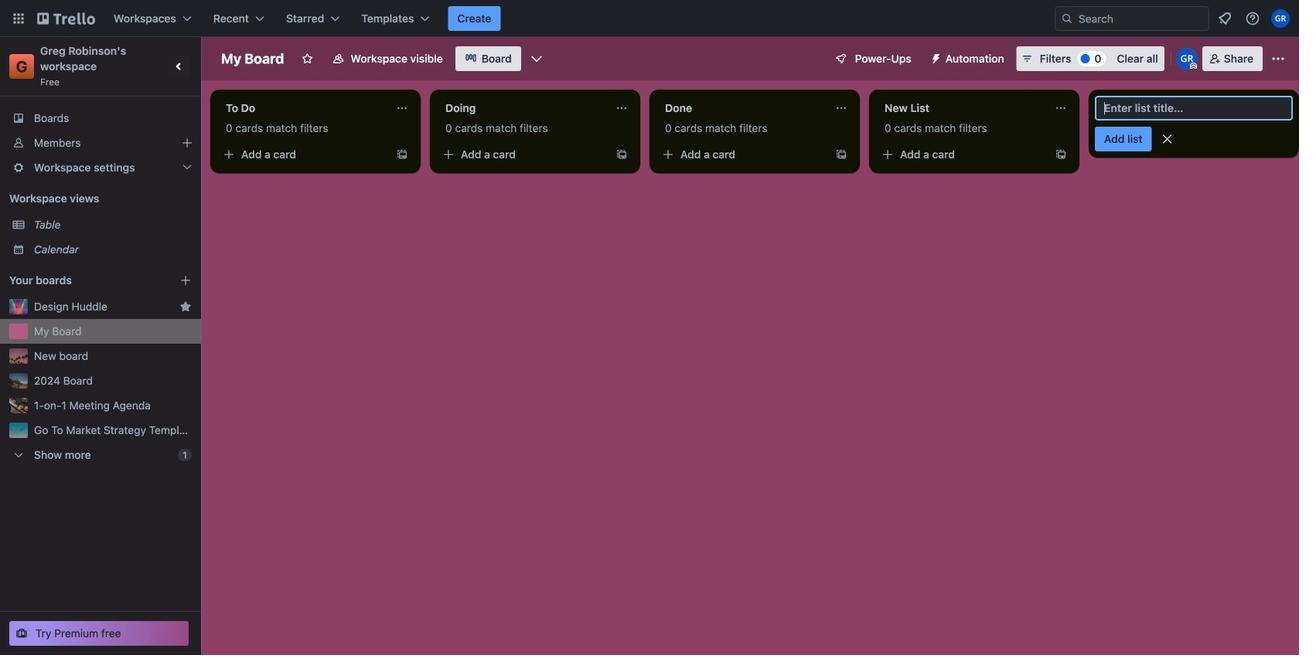 Task type: vqa. For each thing, say whether or not it's contained in the screenshot.
Productivity
no



Task type: describe. For each thing, give the bounding box(es) containing it.
primary element
[[0, 0, 1299, 37]]

2 create from template… image from the left
[[835, 149, 848, 161]]

add board image
[[179, 275, 192, 287]]

greg robinson (gregrobinson96) image inside the primary element
[[1272, 9, 1290, 28]]

customize views image
[[529, 51, 544, 67]]

workspace navigation collapse icon image
[[169, 56, 190, 77]]

show menu image
[[1271, 51, 1286, 67]]

sm image
[[924, 46, 946, 68]]

1 vertical spatial greg robinson (gregrobinson96) image
[[1176, 48, 1198, 70]]

Enter list title… text field
[[1095, 96, 1293, 121]]

your boards with 7 items element
[[9, 271, 156, 290]]

Board name text field
[[213, 46, 292, 71]]

0 notifications image
[[1216, 9, 1235, 28]]



Task type: locate. For each thing, give the bounding box(es) containing it.
1 horizontal spatial greg robinson (gregrobinson96) image
[[1272, 9, 1290, 28]]

create from template… image
[[616, 149, 628, 161]]

star or unstar board image
[[301, 53, 314, 65]]

create from template… image
[[396, 149, 408, 161], [835, 149, 848, 161], [1055, 149, 1067, 161]]

open information menu image
[[1245, 11, 1261, 26]]

0 vertical spatial greg robinson (gregrobinson96) image
[[1272, 9, 1290, 28]]

0 horizontal spatial greg robinson (gregrobinson96) image
[[1176, 48, 1198, 70]]

this member is an admin of this board. image
[[1190, 63, 1197, 70]]

greg robinson (gregrobinson96) image right open information menu "icon"
[[1272, 9, 1290, 28]]

Search field
[[1074, 8, 1209, 29]]

None text field
[[217, 96, 390, 121], [436, 96, 610, 121], [656, 96, 829, 121], [876, 96, 1049, 121], [217, 96, 390, 121], [436, 96, 610, 121], [656, 96, 829, 121], [876, 96, 1049, 121]]

0 horizontal spatial create from template… image
[[396, 149, 408, 161]]

search image
[[1061, 12, 1074, 25]]

3 create from template… image from the left
[[1055, 149, 1067, 161]]

cancel list editing image
[[1160, 131, 1175, 147]]

greg robinson (gregrobinson96) image up enter list title… text field
[[1176, 48, 1198, 70]]

1 horizontal spatial create from template… image
[[835, 149, 848, 161]]

greg robinson (gregrobinson96) image
[[1272, 9, 1290, 28], [1176, 48, 1198, 70]]

2 horizontal spatial create from template… image
[[1055, 149, 1067, 161]]

back to home image
[[37, 6, 95, 31]]

starred icon image
[[179, 301, 192, 313]]

1 create from template… image from the left
[[396, 149, 408, 161]]



